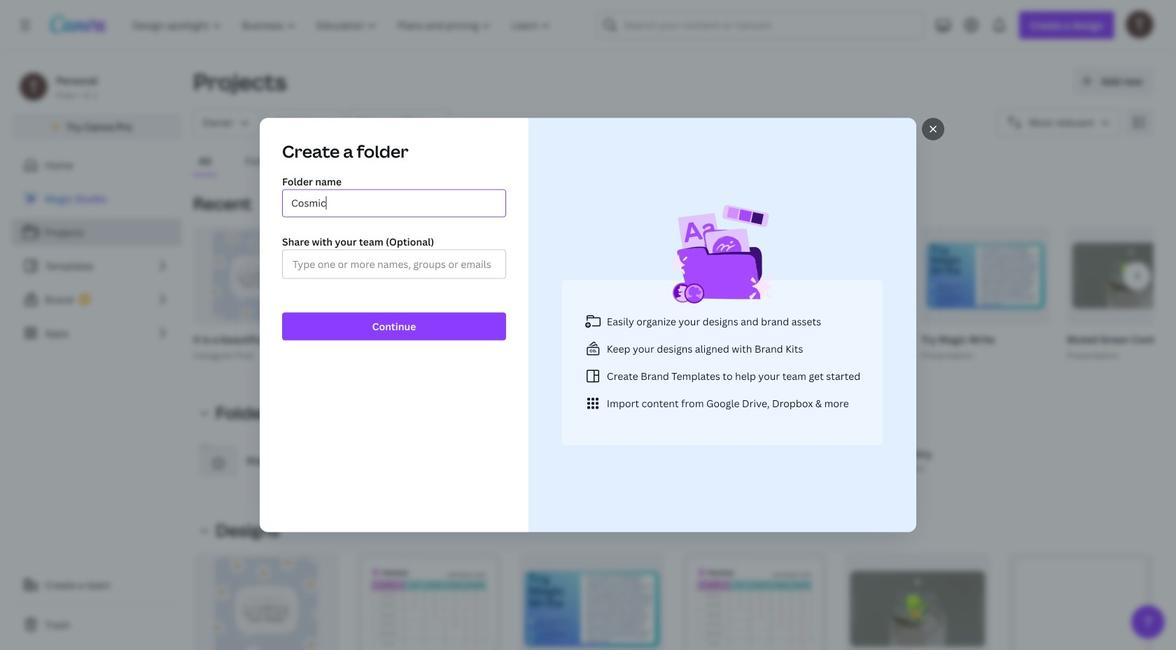Task type: vqa. For each thing, say whether or not it's contained in the screenshot.
real-
no



Task type: describe. For each thing, give the bounding box(es) containing it.
top level navigation element
[[123, 11, 563, 39]]

7 group from the left
[[1065, 226, 1177, 363]]

4 group from the left
[[628, 226, 895, 363]]

Name your folder text field
[[291, 190, 497, 217]]

2 group from the left
[[336, 226, 468, 363]]

5 group from the left
[[773, 226, 1041, 363]]

6 group from the left
[[919, 226, 1051, 363]]



Task type: locate. For each thing, give the bounding box(es) containing it.
group
[[191, 226, 397, 363], [336, 226, 468, 363], [482, 226, 629, 363], [628, 226, 895, 363], [773, 226, 1041, 363], [919, 226, 1051, 363], [1065, 226, 1177, 363]]

list
[[11, 185, 182, 347]]

None search field
[[596, 11, 924, 39]]

3 group from the left
[[482, 226, 629, 363]]

Type one or more names, groups or e​​ma​il​s text field
[[287, 255, 492, 275]]

1 group from the left
[[191, 226, 397, 363]]



